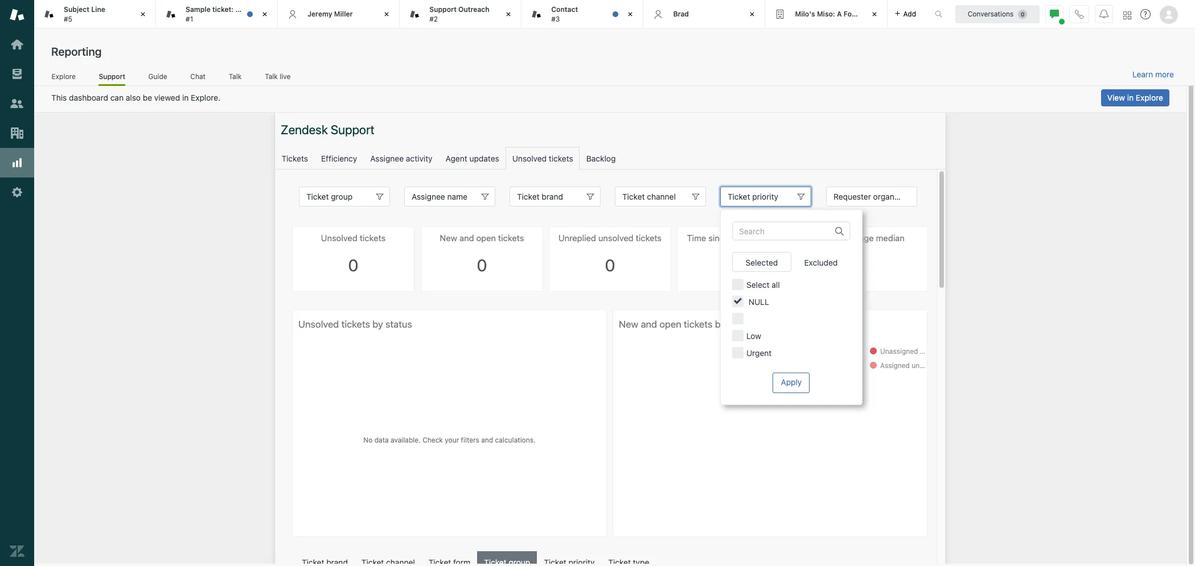 Task type: vqa. For each thing, say whether or not it's contained in the screenshot.
can
yes



Task type: describe. For each thing, give the bounding box(es) containing it.
zendesk support image
[[10, 7, 24, 22]]

also
[[126, 93, 141, 102]]

view in explore button
[[1101, 89, 1170, 106]]

reporting
[[51, 45, 102, 58]]

support outreach #2
[[429, 5, 489, 23]]

brad tab
[[644, 0, 766, 28]]

contact #3
[[551, 5, 578, 23]]

in inside button
[[1127, 93, 1134, 102]]

outreach
[[458, 5, 489, 14]]

get help image
[[1140, 9, 1151, 19]]

explore inside button
[[1136, 93, 1163, 102]]

chat
[[190, 72, 206, 81]]

customers image
[[10, 96, 24, 111]]

#2
[[429, 15, 438, 23]]

button displays agent's chat status as online. image
[[1050, 9, 1059, 19]]

brad
[[673, 10, 689, 18]]

milo's
[[795, 10, 815, 18]]

tab containing contact
[[522, 0, 644, 28]]

explore link
[[51, 72, 76, 84]]

0 horizontal spatial explore
[[52, 72, 76, 81]]

close image for brad
[[747, 9, 758, 20]]

chat link
[[190, 72, 206, 84]]

subject
[[64, 5, 89, 14]]

#5
[[64, 15, 72, 23]]

support for support
[[99, 72, 125, 81]]

guide
[[148, 72, 167, 81]]

tab containing subject line
[[34, 0, 156, 28]]

viewed
[[154, 93, 180, 102]]

notifications image
[[1099, 9, 1109, 19]]

view in explore
[[1107, 93, 1163, 102]]

milo's miso: a foodlez subsidiary tab
[[766, 0, 908, 28]]

jeremy
[[308, 10, 332, 18]]

foodlez
[[844, 10, 870, 18]]

talk link
[[228, 72, 242, 84]]

1 in from the left
[[182, 93, 189, 102]]

line
[[91, 5, 105, 14]]

views image
[[10, 67, 24, 81]]

view
[[1107, 93, 1125, 102]]

#1
[[186, 15, 193, 23]]

5 close image from the left
[[625, 9, 636, 20]]

talk for talk
[[229, 72, 242, 81]]

reporting image
[[10, 155, 24, 170]]

miller
[[334, 10, 353, 18]]

ticket:
[[212, 5, 234, 14]]

sample ticket: meet the ticket #1
[[186, 5, 286, 23]]



Task type: locate. For each thing, give the bounding box(es) containing it.
in right viewed
[[182, 93, 189, 102]]

tab containing sample ticket: meet the ticket
[[156, 0, 286, 28]]

close image right meet on the top of the page
[[259, 9, 271, 20]]

explore
[[52, 72, 76, 81], [1136, 93, 1163, 102]]

0 horizontal spatial close image
[[747, 9, 758, 20]]

close image right miller
[[381, 9, 392, 20]]

tabs tab list
[[34, 0, 923, 28]]

3 tab from the left
[[400, 0, 522, 28]]

close image inside milo's miso: a foodlez subsidiary tab
[[869, 9, 880, 20]]

milo's miso: a foodlez subsidiary
[[795, 10, 908, 18]]

1 tab from the left
[[34, 0, 156, 28]]

close image
[[137, 9, 149, 20], [259, 9, 271, 20], [381, 9, 392, 20], [503, 9, 514, 20], [625, 9, 636, 20]]

2 tab from the left
[[156, 0, 286, 28]]

add
[[903, 9, 916, 18]]

1 vertical spatial support
[[99, 72, 125, 81]]

0 horizontal spatial in
[[182, 93, 189, 102]]

get started image
[[10, 37, 24, 52]]

close image for milo's miso: a foodlez subsidiary
[[869, 9, 880, 20]]

4 tab from the left
[[522, 0, 644, 28]]

support link
[[99, 72, 125, 86]]

guide link
[[148, 72, 167, 84]]

conversations
[[968, 9, 1014, 18]]

1 horizontal spatial close image
[[869, 9, 880, 20]]

miso:
[[817, 10, 835, 18]]

organizations image
[[10, 126, 24, 141]]

talk live link
[[265, 72, 291, 84]]

learn more
[[1133, 69, 1174, 79]]

tab containing support outreach
[[400, 0, 522, 28]]

close image for tab containing subject line
[[137, 9, 149, 20]]

conversations button
[[955, 5, 1040, 23]]

more
[[1155, 69, 1174, 79]]

close image left brad
[[625, 9, 636, 20]]

explore up this
[[52, 72, 76, 81]]

can
[[110, 93, 124, 102]]

jeremy miller tab
[[278, 0, 400, 28]]

a
[[837, 10, 842, 18]]

close image right line
[[137, 9, 149, 20]]

zendesk image
[[10, 544, 24, 559]]

meet
[[235, 5, 252, 14]]

close image left "add" popup button
[[869, 9, 880, 20]]

1 talk from the left
[[229, 72, 242, 81]]

subsidiary
[[872, 10, 908, 18]]

this
[[51, 93, 67, 102]]

be
[[143, 93, 152, 102]]

subject line #5
[[64, 5, 105, 23]]

support up can
[[99, 72, 125, 81]]

talk
[[229, 72, 242, 81], [265, 72, 278, 81]]

1 close image from the left
[[747, 9, 758, 20]]

2 close image from the left
[[259, 9, 271, 20]]

learn more link
[[1133, 69, 1174, 80]]

close image right the outreach
[[503, 9, 514, 20]]

support up #2
[[429, 5, 457, 14]]

talk for talk live
[[265, 72, 278, 81]]

talk live
[[265, 72, 291, 81]]

2 in from the left
[[1127, 93, 1134, 102]]

this dashboard can also be viewed in explore.
[[51, 93, 221, 102]]

live
[[280, 72, 291, 81]]

1 vertical spatial explore
[[1136, 93, 1163, 102]]

jeremy miller
[[308, 10, 353, 18]]

add button
[[887, 0, 923, 28]]

close image for tab containing support outreach
[[503, 9, 514, 20]]

dashboard
[[69, 93, 108, 102]]

support
[[429, 5, 457, 14], [99, 72, 125, 81]]

zendesk products image
[[1123, 11, 1131, 19]]

close image left milo's
[[747, 9, 758, 20]]

talk left live
[[265, 72, 278, 81]]

ticket
[[267, 5, 286, 14]]

close image for 'jeremy miller' tab
[[381, 9, 392, 20]]

#3
[[551, 15, 560, 23]]

0 horizontal spatial support
[[99, 72, 125, 81]]

1 close image from the left
[[137, 9, 149, 20]]

close image inside 'brad' tab
[[747, 9, 758, 20]]

admin image
[[10, 185, 24, 200]]

close image inside 'jeremy miller' tab
[[381, 9, 392, 20]]

tab
[[34, 0, 156, 28], [156, 0, 286, 28], [400, 0, 522, 28], [522, 0, 644, 28]]

0 vertical spatial support
[[429, 5, 457, 14]]

1 horizontal spatial explore
[[1136, 93, 1163, 102]]

2 close image from the left
[[869, 9, 880, 20]]

talk right chat
[[229, 72, 242, 81]]

2 talk from the left
[[265, 72, 278, 81]]

explore.
[[191, 93, 221, 102]]

1 horizontal spatial support
[[429, 5, 457, 14]]

support inside support outreach #2
[[429, 5, 457, 14]]

3 close image from the left
[[381, 9, 392, 20]]

in
[[182, 93, 189, 102], [1127, 93, 1134, 102]]

1 horizontal spatial in
[[1127, 93, 1134, 102]]

the
[[254, 5, 265, 14]]

main element
[[0, 0, 34, 567]]

0 vertical spatial explore
[[52, 72, 76, 81]]

4 close image from the left
[[503, 9, 514, 20]]

in right view
[[1127, 93, 1134, 102]]

sample
[[186, 5, 211, 14]]

contact
[[551, 5, 578, 14]]

learn
[[1133, 69, 1153, 79]]

support for support outreach #2
[[429, 5, 457, 14]]

close image
[[747, 9, 758, 20], [869, 9, 880, 20]]

explore down learn more link
[[1136, 93, 1163, 102]]

1 horizontal spatial talk
[[265, 72, 278, 81]]

0 horizontal spatial talk
[[229, 72, 242, 81]]



